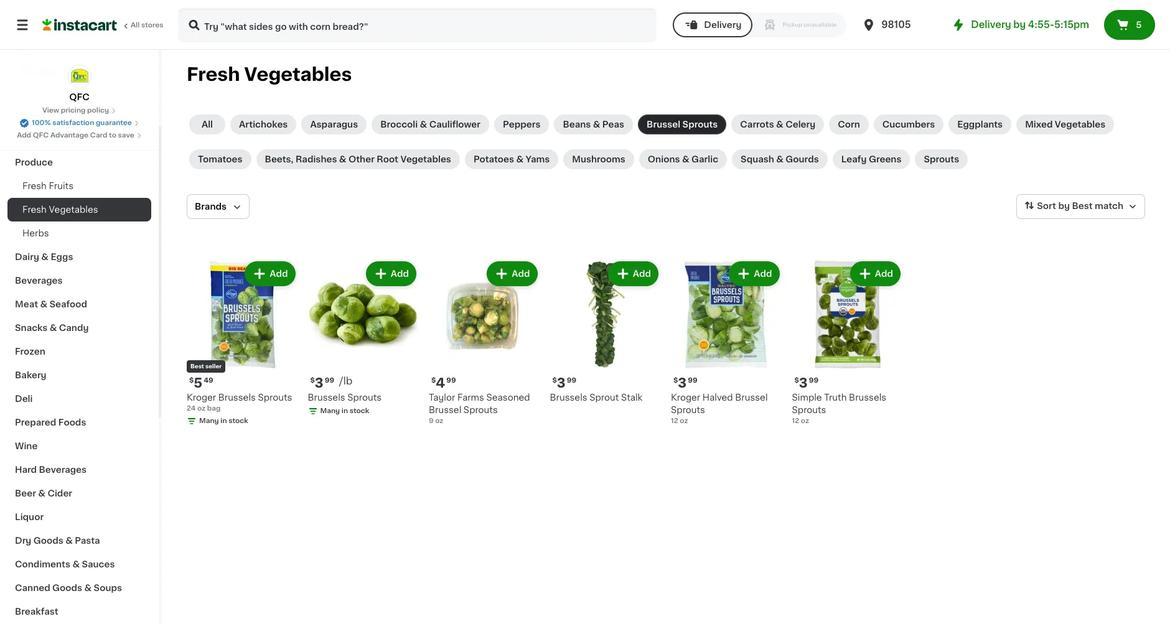 Task type: describe. For each thing, give the bounding box(es) containing it.
1 horizontal spatial in
[[342, 407, 348, 414]]

brussel sprouts
[[647, 120, 718, 129]]

beets, radishes & other root vegetables
[[265, 155, 451, 164]]

1 horizontal spatial fresh vegetables
[[187, 65, 352, 83]]

beer & cider
[[15, 489, 72, 498]]

$ for simple truth brussels sprouts
[[795, 377, 799, 384]]

seller
[[205, 363, 222, 369]]

meat & seafood link
[[7, 293, 151, 316]]

leafy greens link
[[833, 149, 911, 169]]

1 vertical spatial in
[[221, 417, 227, 424]]

snacks & candy link
[[7, 316, 151, 340]]

$ for brussels sprout stalk
[[553, 377, 557, 384]]

delivery for delivery by 4:55-5:15pm
[[971, 20, 1012, 29]]

99 for simple truth brussels sprouts
[[809, 377, 819, 384]]

breakfast link
[[7, 600, 151, 624]]

$ 3 99 for brussels sprout stalk
[[553, 376, 577, 389]]

view
[[42, 107, 59, 114]]

& left other
[[339, 155, 347, 164]]

dairy & eggs
[[15, 253, 73, 261]]

1 vertical spatial beverages
[[39, 466, 87, 474]]

& left soups
[[84, 584, 92, 593]]

add for brussels sprouts
[[391, 270, 409, 278]]

dairy
[[15, 253, 39, 261]]

1 vertical spatial fresh vegetables
[[22, 205, 98, 214]]

add button for brussels sprout stalk
[[609, 263, 657, 285]]

0 vertical spatial beverages
[[15, 276, 63, 285]]

carrots & celery link
[[732, 115, 824, 134]]

& for onions & garlic
[[682, 155, 690, 164]]

liquor
[[15, 513, 44, 522]]

brussel inside taylor farms seasoned brussel sprouts 9 oz
[[429, 406, 462, 414]]

& for condiments & sauces
[[72, 560, 80, 569]]

sort by
[[1037, 202, 1070, 211]]

beans
[[563, 120, 591, 129]]

canned goods & soups link
[[7, 577, 151, 600]]

produce link
[[7, 151, 151, 174]]

kroger for 24
[[187, 393, 216, 402]]

peas
[[603, 120, 625, 129]]

oz inside taylor farms seasoned brussel sprouts 9 oz
[[435, 417, 444, 424]]

asparagus
[[310, 120, 358, 129]]

add button for kroger halved brussel sprouts
[[730, 263, 779, 285]]

condiments & sauces link
[[7, 553, 151, 577]]

sauces
[[82, 560, 115, 569]]

snacks & candy
[[15, 324, 89, 332]]

by for sort
[[1059, 202, 1070, 211]]

garlic
[[692, 155, 719, 164]]

bag
[[207, 405, 221, 412]]

all link
[[189, 115, 225, 134]]

halved
[[703, 393, 733, 402]]

sprouts inside simple truth brussels sprouts 12 oz
[[792, 406, 826, 414]]

0 horizontal spatial stock
[[229, 417, 248, 424]]

& for beans & peas
[[593, 120, 600, 129]]

qfc inside 'link'
[[69, 93, 89, 101]]

eggplants link
[[949, 115, 1012, 134]]

0 horizontal spatial qfc
[[33, 132, 49, 139]]

$ for kroger brussels sprouts
[[189, 377, 194, 384]]

dry goods & pasta link
[[7, 529, 151, 553]]

12 for simple truth brussels sprouts
[[792, 417, 800, 424]]

radishes
[[296, 155, 337, 164]]

add button for kroger brussels sprouts
[[246, 263, 294, 285]]

& for beer & cider
[[38, 489, 45, 498]]

100%
[[32, 120, 51, 126]]

oz inside simple truth brussels sprouts 12 oz
[[801, 417, 809, 424]]

meat
[[15, 300, 38, 309]]

vegetables down broccoli & cauliflower link
[[401, 155, 451, 164]]

truth
[[824, 393, 847, 402]]

goods for canned
[[52, 584, 82, 593]]

add for simple truth brussels sprouts
[[875, 270, 893, 278]]

canned goods & soups
[[15, 584, 122, 593]]

vegetables right mixed
[[1055, 120, 1106, 129]]

fresh for fresh fruits
[[22, 205, 47, 214]]

to
[[109, 132, 116, 139]]

Search field
[[179, 9, 656, 41]]

add for brussels sprout stalk
[[633, 270, 651, 278]]

hard beverages
[[15, 466, 87, 474]]

fresh for produce
[[22, 182, 47, 191]]

brussel sprouts link
[[638, 115, 727, 134]]

goods for dry
[[33, 537, 63, 545]]

kroger halved brussel sprouts 12 oz
[[671, 393, 768, 424]]

squash
[[741, 155, 774, 164]]

potatoes & yams
[[474, 155, 550, 164]]

3 brussels from the left
[[550, 393, 588, 402]]

1 3 from the left
[[315, 376, 324, 389]]

frozen
[[15, 347, 45, 356]]

brussels sprouts
[[308, 393, 382, 402]]

tomatoes
[[198, 155, 243, 164]]

24
[[187, 405, 196, 412]]

sprouts inside kroger brussels sprouts 24 oz bag
[[258, 393, 292, 402]]

kroger for sprouts
[[671, 393, 701, 402]]

advantage
[[50, 132, 89, 139]]

all stores
[[131, 22, 164, 29]]

3 for simple truth brussels sprouts
[[799, 376, 808, 389]]

2 brussels from the left
[[308, 393, 345, 402]]

99 for kroger halved brussel sprouts
[[688, 377, 698, 384]]

meat & seafood
[[15, 300, 87, 309]]

/lb
[[339, 376, 353, 386]]

it
[[55, 42, 61, 50]]

taylor farms seasoned brussel sprouts 9 oz
[[429, 393, 530, 424]]

produce
[[15, 158, 53, 167]]

kroger brussels sprouts 24 oz bag
[[187, 393, 292, 412]]

onions & garlic
[[648, 155, 719, 164]]

vegetables up artichokes "link" in the left of the page
[[244, 65, 352, 83]]

snacks
[[15, 324, 48, 332]]

bakery
[[15, 371, 46, 380]]

3 for kroger halved brussel sprouts
[[678, 376, 687, 389]]

99 for brussels sprout stalk
[[567, 377, 577, 384]]

farms
[[458, 393, 484, 402]]

buy it again
[[35, 42, 88, 50]]

seafood
[[50, 300, 87, 309]]

stores
[[141, 22, 164, 29]]

brands button
[[187, 194, 250, 219]]

& for potatoes & yams
[[516, 155, 524, 164]]

sprouts link
[[916, 149, 968, 169]]

brussels sprout stalk
[[550, 393, 643, 402]]

product group containing 5
[[187, 259, 298, 429]]

candy
[[59, 324, 89, 332]]

hard beverages link
[[7, 458, 151, 482]]

deli
[[15, 395, 33, 403]]

leafy greens
[[842, 155, 902, 164]]

beans & peas
[[563, 120, 625, 129]]

delivery by 4:55-5:15pm link
[[951, 17, 1090, 32]]

1 horizontal spatial brussel
[[647, 120, 681, 129]]

service type group
[[673, 12, 847, 37]]

1 99 from the left
[[325, 377, 334, 384]]

instacart logo image
[[42, 17, 117, 32]]

brussel inside kroger halved brussel sprouts 12 oz
[[735, 393, 768, 402]]

4:55-
[[1028, 20, 1055, 29]]

frozen link
[[7, 340, 151, 364]]

soups
[[94, 584, 122, 593]]

add button for brussels sprouts
[[367, 263, 415, 285]]

beer & cider link
[[7, 482, 151, 506]]

& for broccoli & cauliflower
[[420, 120, 427, 129]]

$ 4 99
[[431, 376, 456, 389]]

mushrooms link
[[564, 149, 634, 169]]

fruits
[[49, 182, 73, 191]]

best match
[[1072, 202, 1124, 211]]

brussels inside kroger brussels sprouts 24 oz bag
[[218, 393, 256, 402]]

view pricing policy
[[42, 107, 109, 114]]

artichokes link
[[230, 115, 297, 134]]

0 vertical spatial stock
[[350, 407, 369, 414]]

oz inside kroger brussels sprouts 24 oz bag
[[197, 405, 206, 412]]



Task type: locate. For each thing, give the bounding box(es) containing it.
oz inside kroger halved brussel sprouts 12 oz
[[680, 417, 688, 424]]

mushrooms
[[572, 155, 626, 164]]

in down the bag
[[221, 417, 227, 424]]

1 vertical spatial best
[[191, 363, 204, 369]]

vegetables
[[244, 65, 352, 83], [1055, 120, 1106, 129], [401, 155, 451, 164], [49, 205, 98, 214]]

many
[[320, 407, 340, 414], [199, 417, 219, 424]]

delivery inside 'button'
[[704, 21, 742, 29]]

best
[[1072, 202, 1093, 211], [191, 363, 204, 369]]

best inside field
[[1072, 202, 1093, 211]]

bakery link
[[7, 364, 151, 387]]

4 3 from the left
[[799, 376, 808, 389]]

condiments & sauces
[[15, 560, 115, 569]]

0 vertical spatial brussel
[[647, 120, 681, 129]]

Best match Sort by field
[[1017, 194, 1146, 219]]

1 $ from the left
[[189, 377, 194, 384]]

policy
[[87, 107, 109, 114]]

$ 3 99 inside $3.99 per pound element
[[310, 376, 334, 389]]

3 up simple
[[799, 376, 808, 389]]

add for taylor farms seasoned brussel sprouts
[[512, 270, 530, 278]]

card
[[90, 132, 107, 139]]

brussels left the sprout
[[550, 393, 588, 402]]

0 horizontal spatial brussel
[[429, 406, 462, 414]]

1 vertical spatial brussel
[[735, 393, 768, 402]]

& for meat & seafood
[[40, 300, 47, 309]]

onions
[[648, 155, 680, 164]]

3 left /lb
[[315, 376, 324, 389]]

0 vertical spatial fresh vegetables
[[187, 65, 352, 83]]

beans & peas link
[[554, 115, 633, 134]]

add button for simple truth brussels sprouts
[[852, 263, 900, 285]]

99 for taylor farms seasoned brussel sprouts
[[447, 377, 456, 384]]

& left pasta
[[65, 537, 73, 545]]

best for best seller
[[191, 363, 204, 369]]

3 up kroger halved brussel sprouts 12 oz
[[678, 376, 687, 389]]

qfc up view pricing policy link
[[69, 93, 89, 101]]

3 product group from the left
[[429, 259, 540, 426]]

product group
[[187, 259, 298, 429], [308, 259, 419, 419], [429, 259, 540, 426], [550, 259, 661, 404], [671, 259, 782, 426], [792, 259, 903, 426]]

fresh fruits link
[[7, 174, 151, 198]]

None search field
[[178, 7, 657, 42]]

1 vertical spatial all
[[202, 120, 213, 129]]

6 $ from the left
[[795, 377, 799, 384]]

many in stock down brussels sprouts
[[320, 407, 369, 414]]

all left stores
[[131, 22, 140, 29]]

fresh fruits
[[22, 182, 73, 191]]

by inside field
[[1059, 202, 1070, 211]]

brussels down /lb
[[308, 393, 345, 402]]

broccoli & cauliflower link
[[372, 115, 489, 134]]

best for best match
[[1072, 202, 1093, 211]]

1 vertical spatial 5
[[194, 376, 203, 389]]

all for all
[[202, 120, 213, 129]]

fresh vegetables up artichokes "link" in the left of the page
[[187, 65, 352, 83]]

0 horizontal spatial 5
[[194, 376, 203, 389]]

product group containing 4
[[429, 259, 540, 426]]

guarantee
[[96, 120, 132, 126]]

stock
[[350, 407, 369, 414], [229, 417, 248, 424]]

49
[[204, 377, 213, 384]]

stock down kroger brussels sprouts 24 oz bag
[[229, 417, 248, 424]]

100% satisfaction guarantee
[[32, 120, 132, 126]]

all
[[131, 22, 140, 29], [202, 120, 213, 129]]

0 vertical spatial goods
[[33, 537, 63, 545]]

9
[[429, 417, 434, 424]]

carrots & celery
[[740, 120, 816, 129]]

4 product group from the left
[[550, 259, 661, 404]]

goods down condiments & sauces
[[52, 584, 82, 593]]

2 3 from the left
[[557, 376, 566, 389]]

$ for kroger halved brussel sprouts
[[674, 377, 678, 384]]

1 vertical spatial fresh
[[22, 182, 47, 191]]

fresh up the herbs
[[22, 205, 47, 214]]

& for carrots & celery
[[776, 120, 784, 129]]

by for delivery
[[1014, 20, 1026, 29]]

$ 3 99 for simple truth brussels sprouts
[[795, 376, 819, 389]]

2 $ 3 99 from the left
[[553, 376, 577, 389]]

potatoes & yams link
[[465, 149, 559, 169]]

$ 3 99 left /lb
[[310, 376, 334, 389]]

leafy
[[842, 155, 867, 164]]

beverages up cider
[[39, 466, 87, 474]]

98105
[[882, 20, 911, 29]]

1 vertical spatial qfc
[[33, 132, 49, 139]]

all up tomatoes
[[202, 120, 213, 129]]

thanksgiving link
[[7, 127, 151, 151]]

cucumbers link
[[874, 115, 944, 134]]

prepared foods
[[15, 418, 86, 427]]

& left "gourds"
[[777, 155, 784, 164]]

& right meat
[[40, 300, 47, 309]]

wine link
[[7, 435, 151, 458]]

$
[[189, 377, 194, 384], [310, 377, 315, 384], [431, 377, 436, 384], [553, 377, 557, 384], [674, 377, 678, 384], [795, 377, 799, 384]]

condiments
[[15, 560, 70, 569]]

$ 3 99 up 'brussels sprout stalk'
[[553, 376, 577, 389]]

& for snacks & candy
[[50, 324, 57, 332]]

1 horizontal spatial qfc
[[69, 93, 89, 101]]

1 horizontal spatial many
[[320, 407, 340, 414]]

1 product group from the left
[[187, 259, 298, 429]]

cucumbers
[[883, 120, 935, 129]]

sort
[[1037, 202, 1057, 211]]

5 product group from the left
[[671, 259, 782, 426]]

12 inside simple truth brussels sprouts 12 oz
[[792, 417, 800, 424]]

stalk
[[621, 393, 643, 402]]

$ inside $ 4 99
[[431, 377, 436, 384]]

satisfaction
[[52, 120, 94, 126]]

recipes
[[15, 111, 52, 120]]

goods up condiments
[[33, 537, 63, 545]]

by right sort
[[1059, 202, 1070, 211]]

3 for brussels sprout stalk
[[557, 376, 566, 389]]

5 $ from the left
[[674, 377, 678, 384]]

goods inside dry goods & pasta link
[[33, 537, 63, 545]]

2 product group from the left
[[308, 259, 419, 419]]

99 right 4
[[447, 377, 456, 384]]

0 vertical spatial best
[[1072, 202, 1093, 211]]

99 up 'brussels sprout stalk'
[[567, 377, 577, 384]]

3 $ from the left
[[431, 377, 436, 384]]

goods inside canned goods & soups link
[[52, 584, 82, 593]]

kroger inside kroger brussels sprouts 24 oz bag
[[187, 393, 216, 402]]

0 vertical spatial fresh
[[187, 65, 240, 83]]

fresh
[[187, 65, 240, 83], [22, 182, 47, 191], [22, 205, 47, 214]]

& left celery
[[776, 120, 784, 129]]

beer
[[15, 489, 36, 498]]

add button for taylor farms seasoned brussel sprouts
[[488, 263, 536, 285]]

1 $ 3 99 from the left
[[310, 376, 334, 389]]

4 99 from the left
[[688, 377, 698, 384]]

3
[[315, 376, 324, 389], [557, 376, 566, 389], [678, 376, 687, 389], [799, 376, 808, 389]]

sprout
[[590, 393, 619, 402]]

& right broccoli
[[420, 120, 427, 129]]

eggplants
[[958, 120, 1003, 129]]

3 add button from the left
[[488, 263, 536, 285]]

& for dairy & eggs
[[41, 253, 49, 261]]

99 up kroger halved brussel sprouts 12 oz
[[688, 377, 698, 384]]

delivery for delivery
[[704, 21, 742, 29]]

$ left 49 on the bottom of page
[[189, 377, 194, 384]]

& left eggs
[[41, 253, 49, 261]]

onions & garlic link
[[639, 149, 727, 169]]

& left sauces
[[72, 560, 80, 569]]

& left peas
[[593, 120, 600, 129]]

$ 3 99 up kroger halved brussel sprouts 12 oz
[[674, 376, 698, 389]]

6 product group from the left
[[792, 259, 903, 426]]

0 vertical spatial all
[[131, 22, 140, 29]]

potatoes
[[474, 155, 514, 164]]

lists link
[[7, 59, 151, 83]]

0 vertical spatial 5
[[1136, 21, 1142, 29]]

add qfc advantage card to save link
[[17, 131, 142, 141]]

0 horizontal spatial delivery
[[704, 21, 742, 29]]

add for kroger brussels sprouts
[[270, 270, 288, 278]]

qfc down 100%
[[33, 132, 49, 139]]

kroger down $ 5 49
[[187, 393, 216, 402]]

0 horizontal spatial fresh vegetables
[[22, 205, 98, 214]]

root
[[377, 155, 398, 164]]

0 vertical spatial many
[[320, 407, 340, 414]]

1 horizontal spatial stock
[[350, 407, 369, 414]]

prepared
[[15, 418, 56, 427]]

fresh up all link
[[187, 65, 240, 83]]

1 12 from the left
[[671, 417, 678, 424]]

broccoli
[[381, 120, 418, 129]]

1 horizontal spatial 12
[[792, 417, 800, 424]]

kroger left halved
[[671, 393, 701, 402]]

0 horizontal spatial by
[[1014, 20, 1026, 29]]

1 horizontal spatial by
[[1059, 202, 1070, 211]]

all for all stores
[[131, 22, 140, 29]]

1 vertical spatial many in stock
[[199, 417, 248, 424]]

99 up simple
[[809, 377, 819, 384]]

$3.99 per pound element
[[308, 375, 419, 391]]

99 left /lb
[[325, 377, 334, 384]]

2 add button from the left
[[367, 263, 415, 285]]

$ up 'brussels sprout stalk'
[[553, 377, 557, 384]]

2 vertical spatial fresh
[[22, 205, 47, 214]]

3 3 from the left
[[678, 376, 687, 389]]

in down brussels sprouts
[[342, 407, 348, 414]]

5 inside button
[[1136, 21, 1142, 29]]

brussel down taylor
[[429, 406, 462, 414]]

1 horizontal spatial best
[[1072, 202, 1093, 211]]

1 horizontal spatial kroger
[[671, 393, 701, 402]]

add button
[[246, 263, 294, 285], [367, 263, 415, 285], [488, 263, 536, 285], [609, 263, 657, 285], [730, 263, 779, 285], [852, 263, 900, 285]]

0 horizontal spatial many in stock
[[199, 417, 248, 424]]

12 inside kroger halved brussel sprouts 12 oz
[[671, 417, 678, 424]]

brussels up the bag
[[218, 393, 256, 402]]

0 horizontal spatial 12
[[671, 417, 678, 424]]

qfc logo image
[[68, 65, 91, 88]]

& left candy
[[50, 324, 57, 332]]

pricing
[[61, 107, 86, 114]]

$ up simple
[[795, 377, 799, 384]]

cauliflower
[[429, 120, 481, 129]]

3 $ 3 99 from the left
[[674, 376, 698, 389]]

vegetables down fresh fruits link
[[49, 205, 98, 214]]

99 inside $ 4 99
[[447, 377, 456, 384]]

best left 'seller'
[[191, 363, 204, 369]]

taylor
[[429, 393, 455, 402]]

eggs
[[51, 253, 73, 261]]

5 add button from the left
[[730, 263, 779, 285]]

dry goods & pasta
[[15, 537, 100, 545]]

sprouts
[[683, 120, 718, 129], [924, 155, 960, 164], [258, 393, 292, 402], [348, 393, 382, 402], [464, 406, 498, 414], [671, 406, 705, 414], [792, 406, 826, 414]]

4 $ 3 99 from the left
[[795, 376, 819, 389]]

2 $ from the left
[[310, 377, 315, 384]]

$ up taylor
[[431, 377, 436, 384]]

4 add button from the left
[[609, 263, 657, 285]]

& left yams
[[516, 155, 524, 164]]

0 horizontal spatial best
[[191, 363, 204, 369]]

brussel up the 'onions'
[[647, 120, 681, 129]]

1 kroger from the left
[[187, 393, 216, 402]]

sprouts inside taylor farms seasoned brussel sprouts 9 oz
[[464, 406, 498, 414]]

$ up kroger halved brussel sprouts 12 oz
[[674, 377, 678, 384]]

0 vertical spatial in
[[342, 407, 348, 414]]

0 vertical spatial many in stock
[[320, 407, 369, 414]]

$ inside $ 5 49
[[189, 377, 194, 384]]

fresh vegetables down fruits
[[22, 205, 98, 214]]

many down the bag
[[199, 417, 219, 424]]

1 brussels from the left
[[218, 393, 256, 402]]

2 12 from the left
[[792, 417, 800, 424]]

2 vertical spatial brussel
[[429, 406, 462, 414]]

add for kroger halved brussel sprouts
[[754, 270, 772, 278]]

brussels inside simple truth brussels sprouts 12 oz
[[849, 393, 887, 402]]

12 for kroger halved brussel sprouts
[[671, 417, 678, 424]]

delivery button
[[673, 12, 753, 37]]

beverages down the dairy & eggs
[[15, 276, 63, 285]]

2 kroger from the left
[[671, 393, 701, 402]]

1 vertical spatial by
[[1059, 202, 1070, 211]]

12
[[671, 417, 678, 424], [792, 417, 800, 424]]

$ 3 99
[[310, 376, 334, 389], [553, 376, 577, 389], [674, 376, 698, 389], [795, 376, 819, 389]]

add qfc advantage card to save
[[17, 132, 134, 139]]

add inside add qfc advantage card to save link
[[17, 132, 31, 139]]

2 horizontal spatial brussel
[[735, 393, 768, 402]]

many in stock down the bag
[[199, 417, 248, 424]]

5 99 from the left
[[809, 377, 819, 384]]

5
[[1136, 21, 1142, 29], [194, 376, 203, 389]]

$ 3 99 for kroger halved brussel sprouts
[[674, 376, 698, 389]]

herbs
[[22, 229, 49, 238]]

& right the beer
[[38, 489, 45, 498]]

peppers
[[503, 120, 541, 129]]

by
[[1014, 20, 1026, 29], [1059, 202, 1070, 211]]

0 horizontal spatial in
[[221, 417, 227, 424]]

brussels right truth
[[849, 393, 887, 402]]

0 horizontal spatial kroger
[[187, 393, 216, 402]]

squash & gourds
[[741, 155, 819, 164]]

stock down brussels sprouts
[[350, 407, 369, 414]]

4 brussels from the left
[[849, 393, 887, 402]]

many down brussels sprouts
[[320, 407, 340, 414]]

fresh down produce in the top of the page
[[22, 182, 47, 191]]

$ 3 99 up simple
[[795, 376, 819, 389]]

& left garlic
[[682, 155, 690, 164]]

0 horizontal spatial all
[[131, 22, 140, 29]]

corn link
[[829, 115, 869, 134]]

1 add button from the left
[[246, 263, 294, 285]]

kroger inside kroger halved brussel sprouts 12 oz
[[671, 393, 701, 402]]

by left 4:55- on the top right
[[1014, 20, 1026, 29]]

2 99 from the left
[[447, 377, 456, 384]]

1 vertical spatial goods
[[52, 584, 82, 593]]

0 vertical spatial qfc
[[69, 93, 89, 101]]

qfc link
[[68, 65, 91, 103]]

1 vertical spatial stock
[[229, 417, 248, 424]]

match
[[1095, 202, 1124, 211]]

$ for taylor farms seasoned brussel sprouts
[[431, 377, 436, 384]]

liquor link
[[7, 506, 151, 529]]

best left match
[[1072, 202, 1093, 211]]

& inside "link"
[[777, 155, 784, 164]]

beets,
[[265, 155, 294, 164]]

4 $ from the left
[[553, 377, 557, 384]]

recipes link
[[7, 103, 151, 127]]

sprouts inside kroger halved brussel sprouts 12 oz
[[671, 406, 705, 414]]

3 up 'brussels sprout stalk'
[[557, 376, 566, 389]]

& for squash & gourds
[[777, 155, 784, 164]]

oz
[[197, 405, 206, 412], [435, 417, 444, 424], [680, 417, 688, 424], [801, 417, 809, 424]]

brussel right halved
[[735, 393, 768, 402]]

0 vertical spatial by
[[1014, 20, 1026, 29]]

asparagus link
[[302, 115, 367, 134]]

0 horizontal spatial many
[[199, 417, 219, 424]]

6 add button from the left
[[852, 263, 900, 285]]

3 99 from the left
[[567, 377, 577, 384]]

1 horizontal spatial 5
[[1136, 21, 1142, 29]]

$ left /lb
[[310, 377, 315, 384]]

1 horizontal spatial delivery
[[971, 20, 1012, 29]]

thanksgiving
[[15, 134, 75, 143]]

corn
[[838, 120, 860, 129]]

1 vertical spatial many
[[199, 417, 219, 424]]

1 horizontal spatial many in stock
[[320, 407, 369, 414]]

1 horizontal spatial all
[[202, 120, 213, 129]]



Task type: vqa. For each thing, say whether or not it's contained in the screenshot.
Create new
no



